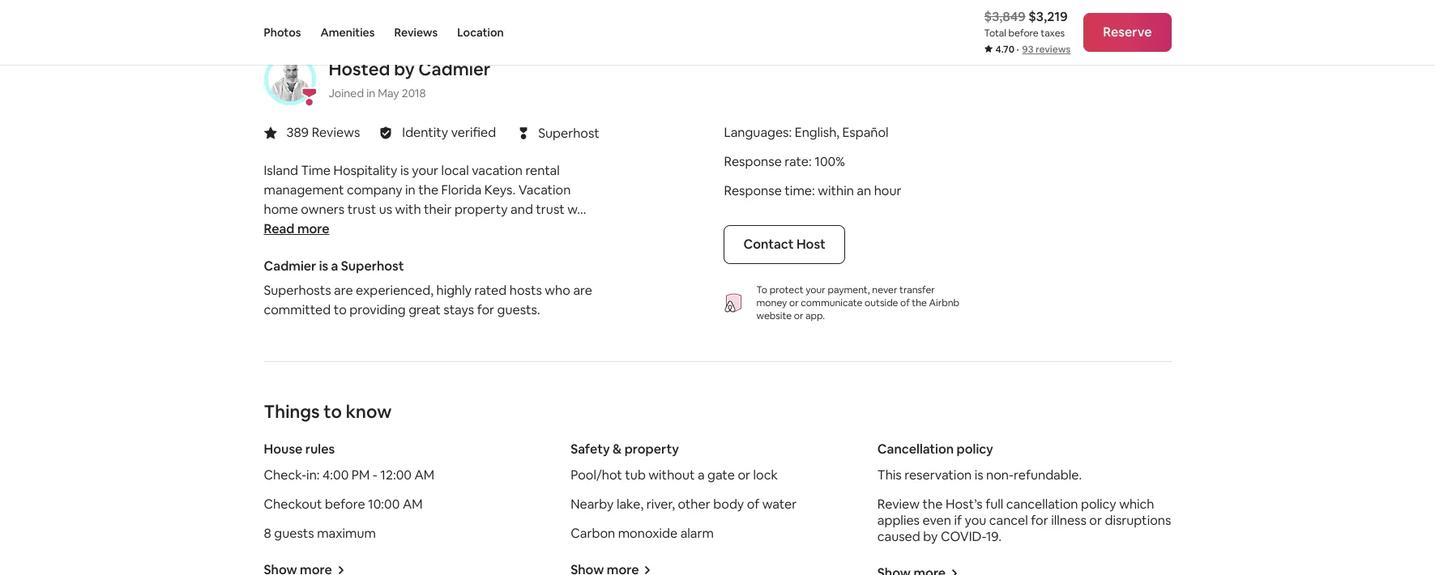 Task type: locate. For each thing, give the bounding box(es) containing it.
am right 12:00
[[415, 467, 434, 484]]

property down in the florida keys.
[[455, 201, 508, 218]]

this reservation is non-refundable.
[[878, 467, 1082, 484]]

1 response from the top
[[724, 153, 782, 170]]

2 response from the top
[[724, 182, 782, 199]]

or right the money
[[789, 297, 799, 310]]

reviews up the hosted by cadmier joined in may 2018
[[394, 25, 438, 40]]

0 vertical spatial a
[[331, 258, 338, 275]]

for
[[477, 302, 495, 319], [1031, 512, 1049, 529]]

0 vertical spatial the
[[912, 297, 927, 310]]

policy
[[957, 441, 994, 458], [1081, 496, 1117, 513]]

disruptions
[[1105, 512, 1171, 529]]

4.70 · 93 reviews
[[996, 43, 1071, 56]]

of inside to protect your payment, never transfer money or communicate outside of the airbnb website or app.
[[901, 297, 910, 310]]

superhost
[[538, 124, 600, 141], [341, 258, 404, 275]]

0 vertical spatial am
[[415, 467, 434, 484]]

and
[[511, 201, 533, 218]]

0 vertical spatial :
[[789, 124, 792, 141]]

house
[[264, 441, 303, 458]]

1 horizontal spatial are
[[573, 282, 592, 299]]

are right who
[[573, 282, 592, 299]]

10:00
[[368, 496, 400, 513]]

󰀃
[[520, 123, 528, 143]]

by inside the hosted by cadmier joined in may 2018
[[394, 58, 415, 80]]

the left the airbnb
[[912, 297, 927, 310]]

before inside $3,849 $3,219 total before taxes
[[1009, 27, 1039, 40]]

1 horizontal spatial cadmier
[[419, 58, 491, 80]]

0 horizontal spatial trust
[[347, 201, 376, 218]]

cadmier inside the hosted by cadmier joined in may 2018
[[419, 58, 491, 80]]

for down rated on the left of the page
[[477, 302, 495, 319]]

response down response rate : 100%
[[724, 182, 782, 199]]

389 reviews
[[287, 124, 360, 141]]

1 vertical spatial response
[[724, 182, 782, 199]]

0 horizontal spatial superhost
[[341, 258, 404, 275]]

website
[[757, 310, 792, 323]]

time
[[301, 162, 331, 179]]

body
[[713, 496, 744, 513]]

by up 2018
[[394, 58, 415, 80]]

reviews
[[394, 25, 438, 40], [312, 124, 360, 141]]

0 horizontal spatial are
[[334, 282, 353, 299]]

superhost up experienced,
[[341, 258, 404, 275]]

lock
[[753, 467, 778, 484]]

of right body
[[747, 496, 760, 513]]

photos button
[[264, 0, 301, 65]]

providing
[[350, 302, 406, 319]]

hosted
[[329, 58, 390, 80]]

0 horizontal spatial reviews
[[312, 124, 360, 141]]

vacation
[[472, 162, 523, 179]]

before up 93 at top
[[1009, 27, 1039, 40]]

1 vertical spatial the
[[923, 496, 943, 513]]

cadmier is a superhost. learn more about cadmier. image
[[264, 53, 316, 105], [264, 53, 316, 105]]

are
[[334, 282, 353, 299], [573, 282, 592, 299]]

before
[[1009, 27, 1039, 40], [325, 496, 365, 513]]

lake,
[[617, 496, 644, 513]]

pool/hot
[[571, 467, 622, 484]]

trust down company
[[347, 201, 376, 218]]

are up providing
[[334, 282, 353, 299]]

0 horizontal spatial for
[[477, 302, 495, 319]]

safety & property
[[571, 441, 679, 458]]

before up maximum
[[325, 496, 365, 513]]

to left providing
[[334, 302, 347, 319]]

: for rate
[[809, 153, 812, 170]]

1 vertical spatial by
[[923, 528, 938, 545]]

contact host
[[744, 236, 826, 253]]

reviews button
[[394, 0, 438, 65]]

check-in: 4:00 pm - 12:00 am
[[264, 467, 434, 484]]

reservation
[[905, 467, 972, 484]]

a inside cadmier is a superhost superhosts are experienced, highly rated hosts who are committed to providing great stays for guests.
[[331, 258, 338, 275]]

to left know
[[324, 400, 342, 423]]

outside
[[865, 297, 898, 310]]

1 vertical spatial reviews
[[312, 124, 360, 141]]

0 vertical spatial by
[[394, 58, 415, 80]]

is left non-
[[975, 467, 984, 484]]

refundable.
[[1014, 467, 1082, 484]]

for left illness
[[1031, 512, 1049, 529]]

a
[[331, 258, 338, 275], [698, 467, 705, 484]]

cancel
[[989, 512, 1028, 529]]

93 reviews button
[[1023, 43, 1071, 56]]

1 vertical spatial superhost
[[341, 258, 404, 275]]

to inside cadmier is a superhost superhosts are experienced, highly rated hosts who are committed to providing great stays for guests.
[[334, 302, 347, 319]]

photos
[[264, 25, 301, 40]]

1 vertical spatial is
[[319, 258, 328, 275]]

0 vertical spatial is
[[400, 162, 409, 179]]

superhost right the 󰀃
[[538, 124, 600, 141]]

amenities
[[321, 25, 375, 40]]

english,
[[795, 124, 840, 141]]

0 vertical spatial policy
[[957, 441, 994, 458]]

1 horizontal spatial of
[[901, 297, 910, 310]]

cadmier
[[419, 58, 491, 80], [264, 258, 316, 275]]

is left "your local"
[[400, 162, 409, 179]]

of right outside
[[901, 297, 910, 310]]

1 vertical spatial of
[[747, 496, 760, 513]]

100%
[[815, 153, 845, 170]]

gate
[[708, 467, 735, 484]]

your local
[[412, 162, 469, 179]]

the inside review the host's full cancellation policy which applies even if you cancel for illness or disruptions caused by covid-19.
[[923, 496, 943, 513]]

or inside review the host's full cancellation policy which applies even if you cancel for illness or disruptions caused by covid-19.
[[1090, 512, 1102, 529]]

by right 'caused'
[[923, 528, 938, 545]]

am right 10:00
[[403, 496, 423, 513]]

1 horizontal spatial by
[[923, 528, 938, 545]]

maximum
[[317, 525, 376, 542]]

: left english, at right
[[789, 124, 792, 141]]

1 horizontal spatial policy
[[1081, 496, 1117, 513]]

0 horizontal spatial of
[[747, 496, 760, 513]]

0 vertical spatial cadmier
[[419, 58, 491, 80]]

1 horizontal spatial is
[[400, 162, 409, 179]]

1 vertical spatial a
[[698, 467, 705, 484]]

12:00
[[380, 467, 412, 484]]

: left the 100%
[[809, 153, 812, 170]]

a left gate
[[698, 467, 705, 484]]

experienced,
[[356, 282, 434, 299]]

trust
[[347, 201, 376, 218], [536, 201, 565, 218]]

2 are from the left
[[573, 282, 592, 299]]

0 vertical spatial property
[[455, 201, 508, 218]]

taxes
[[1041, 27, 1065, 40]]

0 horizontal spatial before
[[325, 496, 365, 513]]

1 horizontal spatial reviews
[[394, 25, 438, 40]]

within
[[818, 182, 854, 199]]

: for time
[[812, 182, 815, 199]]

management
[[264, 182, 344, 199]]

1 horizontal spatial trust
[[536, 201, 565, 218]]

1 vertical spatial :
[[809, 153, 812, 170]]

cadmier down "location" on the left top of the page
[[419, 58, 491, 80]]

: left within
[[812, 182, 815, 199]]

is up superhosts
[[319, 258, 328, 275]]

1 vertical spatial property
[[625, 441, 679, 458]]

1 vertical spatial for
[[1031, 512, 1049, 529]]

trust down vacation
[[536, 201, 565, 218]]

by
[[394, 58, 415, 80], [923, 528, 938, 545]]

español
[[843, 124, 889, 141]]

:
[[789, 124, 792, 141], [809, 153, 812, 170], [812, 182, 815, 199]]

property
[[455, 201, 508, 218], [625, 441, 679, 458]]

0 vertical spatial of
[[901, 297, 910, 310]]

0 horizontal spatial property
[[455, 201, 508, 218]]

0 horizontal spatial cadmier
[[264, 258, 316, 275]]

property up tub
[[625, 441, 679, 458]]

highly
[[436, 282, 472, 299]]

1 are from the left
[[334, 282, 353, 299]]

island time hospitality is your local vacation rental management company in the florida keys. vacation home owners trust us with their property and trust w… read more
[[264, 162, 586, 237]]

the inside to protect your payment, never transfer money or communicate outside of the airbnb website or app.
[[912, 297, 927, 310]]

joined
[[329, 86, 364, 101]]

is inside island time hospitality is your local vacation rental management company in the florida keys. vacation home owners trust us with their property and trust w… read more
[[400, 162, 409, 179]]

cadmier up superhosts
[[264, 258, 316, 275]]

cancellation
[[1006, 496, 1078, 513]]

to protect your payment, never transfer money or communicate outside of the airbnb website or app.
[[757, 284, 960, 323]]

1 vertical spatial to
[[324, 400, 342, 423]]

without
[[649, 467, 695, 484]]

$3,849
[[984, 8, 1026, 25]]

response down languages
[[724, 153, 782, 170]]

other
[[678, 496, 711, 513]]

a up superhosts
[[331, 258, 338, 275]]

2 vertical spatial :
[[812, 182, 815, 199]]

-
[[373, 467, 378, 484]]

1 vertical spatial policy
[[1081, 496, 1117, 513]]

guests
[[274, 525, 314, 542]]

reviews right 389
[[312, 124, 360, 141]]

policy up the this reservation is non-refundable.
[[957, 441, 994, 458]]

19.
[[986, 528, 1002, 545]]

4.70
[[996, 43, 1015, 56]]

pm
[[352, 467, 370, 484]]

1 horizontal spatial before
[[1009, 27, 1039, 40]]

policy left the which
[[1081, 496, 1117, 513]]

contact
[[744, 236, 794, 253]]

rate
[[785, 153, 809, 170]]

us
[[379, 201, 392, 218]]

0 vertical spatial to
[[334, 302, 347, 319]]

this
[[878, 467, 902, 484]]

0 horizontal spatial by
[[394, 58, 415, 80]]

2 horizontal spatial is
[[975, 467, 984, 484]]

nearby lake, river, other body of water
[[571, 496, 797, 513]]

1 horizontal spatial superhost
[[538, 124, 600, 141]]

0 vertical spatial response
[[724, 153, 782, 170]]

or right illness
[[1090, 512, 1102, 529]]

or
[[789, 297, 799, 310], [794, 310, 804, 323], [738, 467, 751, 484], [1090, 512, 1102, 529]]

0 vertical spatial for
[[477, 302, 495, 319]]

2 vertical spatial is
[[975, 467, 984, 484]]

1 horizontal spatial property
[[625, 441, 679, 458]]

0 horizontal spatial is
[[319, 258, 328, 275]]

committed
[[264, 302, 331, 319]]

reviews
[[1036, 43, 1071, 56]]

the down the reservation
[[923, 496, 943, 513]]

0 horizontal spatial policy
[[957, 441, 994, 458]]

tub
[[625, 467, 646, 484]]

1 vertical spatial cadmier
[[264, 258, 316, 275]]

0 horizontal spatial a
[[331, 258, 338, 275]]

1 horizontal spatial for
[[1031, 512, 1049, 529]]

0 vertical spatial before
[[1009, 27, 1039, 40]]



Task type: describe. For each thing, give the bounding box(es) containing it.
carbon
[[571, 525, 615, 542]]

covid-
[[941, 528, 986, 545]]

may
[[378, 86, 399, 101]]

with
[[395, 201, 421, 218]]

8
[[264, 525, 271, 542]]

applies
[[878, 512, 920, 529]]

read more button
[[264, 220, 330, 239]]

alarm
[[681, 525, 714, 542]]

hosts
[[510, 282, 542, 299]]

1 trust from the left
[[347, 201, 376, 218]]

checkout
[[264, 496, 322, 513]]

if
[[954, 512, 962, 529]]

which
[[1119, 496, 1155, 513]]

location button
[[457, 0, 504, 65]]

1 vertical spatial am
[[403, 496, 423, 513]]

never
[[872, 284, 898, 297]]

airbnb
[[929, 297, 960, 310]]

389
[[287, 124, 309, 141]]

great
[[409, 302, 441, 319]]

response time : within an hour
[[724, 182, 902, 199]]

for inside cadmier is a superhost superhosts are experienced, highly rated hosts who are committed to providing great stays for guests.
[[477, 302, 495, 319]]

your
[[806, 284, 826, 297]]

cadmier inside cadmier is a superhost superhosts are experienced, highly rated hosts who are committed to providing great stays for guests.
[[264, 258, 316, 275]]

house rules
[[264, 441, 335, 458]]

1 vertical spatial before
[[325, 496, 365, 513]]

money
[[757, 297, 787, 310]]

even
[[923, 512, 951, 529]]

93
[[1023, 43, 1034, 56]]

in:
[[306, 467, 320, 484]]

water
[[762, 496, 797, 513]]

home owners
[[264, 201, 345, 218]]

review
[[878, 496, 920, 513]]

&
[[613, 441, 622, 458]]

property inside island time hospitality is your local vacation rental management company in the florida keys. vacation home owners trust us with their property and trust w… read more
[[455, 201, 508, 218]]

response for response rate
[[724, 153, 782, 170]]

reserve button
[[1084, 13, 1172, 52]]

hosted by cadmier joined in may 2018
[[329, 58, 491, 101]]

2018
[[402, 86, 426, 101]]

rules
[[305, 441, 335, 458]]

protect
[[770, 284, 804, 297]]

response rate : 100%
[[724, 153, 845, 170]]

you
[[965, 512, 987, 529]]

2 trust from the left
[[536, 201, 565, 218]]

river,
[[646, 496, 675, 513]]

total
[[984, 27, 1007, 40]]

company
[[347, 182, 402, 199]]

for inside review the host's full cancellation policy which applies even if you cancel for illness or disruptions caused by covid-19.
[[1031, 512, 1049, 529]]

is inside cadmier is a superhost superhosts are experienced, highly rated hosts who are committed to providing great stays for guests.
[[319, 258, 328, 275]]

contact host link
[[724, 225, 845, 264]]

identity verified
[[402, 124, 496, 141]]

transfer
[[900, 284, 935, 297]]

caused
[[878, 528, 921, 545]]

their
[[424, 201, 452, 218]]

languages : english, español
[[724, 124, 889, 141]]

payment,
[[828, 284, 870, 297]]

nearby
[[571, 496, 614, 513]]

by inside review the host's full cancellation policy which applies even if you cancel for illness or disruptions caused by covid-19.
[[923, 528, 938, 545]]

in the florida keys.
[[405, 182, 516, 199]]

reserve
[[1103, 24, 1152, 41]]

an
[[857, 182, 871, 199]]

things to know
[[264, 400, 392, 423]]

guests.
[[497, 302, 540, 319]]

or left lock
[[738, 467, 751, 484]]

·
[[1017, 43, 1019, 56]]

non-
[[986, 467, 1014, 484]]

checkout before 10:00 am
[[264, 496, 423, 513]]

pool/hot tub without a gate or lock
[[571, 467, 778, 484]]

or left app. on the bottom of page
[[794, 310, 804, 323]]

0 vertical spatial superhost
[[538, 124, 600, 141]]

safety
[[571, 441, 610, 458]]

more
[[297, 220, 330, 237]]

review the host's full cancellation policy which applies even if you cancel for illness or disruptions caused by covid-19.
[[878, 496, 1171, 545]]

monoxide
[[618, 525, 678, 542]]

1 horizontal spatial a
[[698, 467, 705, 484]]

response for response time
[[724, 182, 782, 199]]

$3,219
[[1029, 8, 1068, 25]]

location
[[457, 25, 504, 40]]

0 vertical spatial reviews
[[394, 25, 438, 40]]

8 guests maximum
[[264, 525, 376, 542]]

rated
[[475, 282, 507, 299]]

illness
[[1051, 512, 1087, 529]]

superhost inside cadmier is a superhost superhosts are experienced, highly rated hosts who are committed to providing great stays for guests.
[[341, 258, 404, 275]]

read
[[264, 220, 295, 237]]

carbon monoxide alarm
[[571, 525, 714, 542]]

app.
[[806, 310, 825, 323]]

host's
[[946, 496, 983, 513]]

to
[[757, 284, 768, 297]]

policy inside review the host's full cancellation policy which applies even if you cancel for illness or disruptions caused by covid-19.
[[1081, 496, 1117, 513]]

communicate
[[801, 297, 863, 310]]

hospitality
[[334, 162, 397, 179]]

host
[[797, 236, 826, 253]]

who
[[545, 282, 571, 299]]

rental
[[526, 162, 560, 179]]



Task type: vqa. For each thing, say whether or not it's contained in the screenshot.
Add to wishlist: Apartment in Brooklyn icon corresponding to 4.86
no



